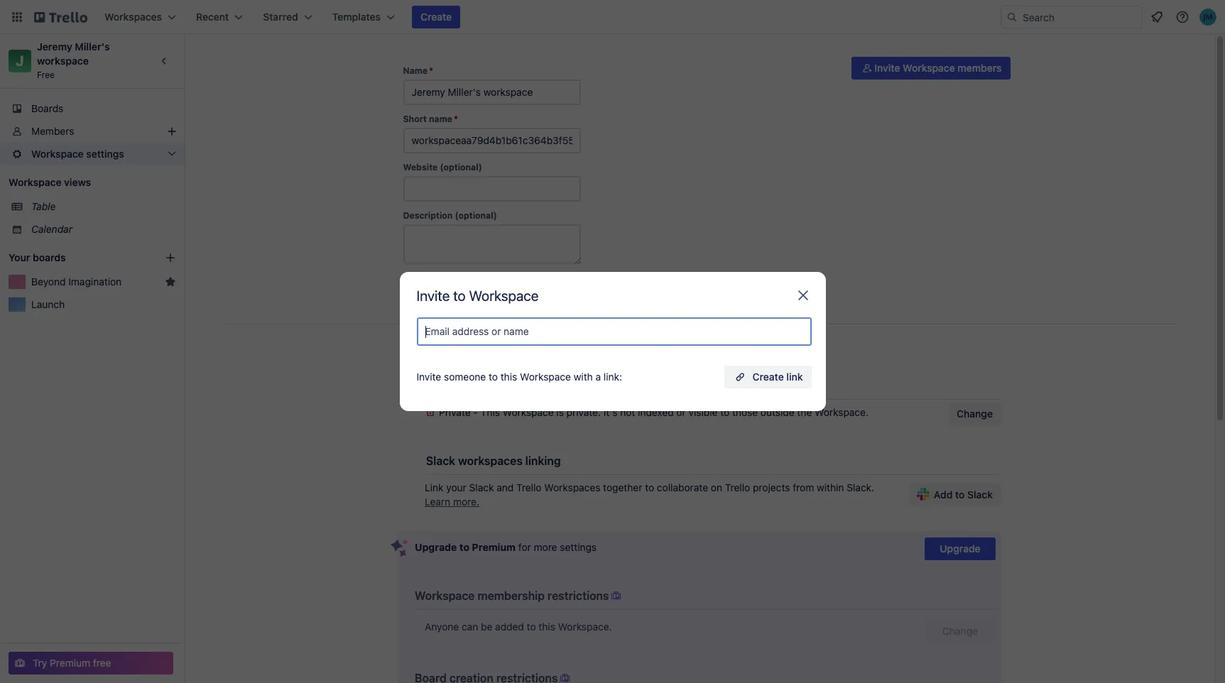 Task type: locate. For each thing, give the bounding box(es) containing it.
jeremy miller (jeremymiller198) image
[[1200, 9, 1217, 26]]

beyond imagination link
[[31, 275, 159, 289]]

workspace navigation collapse icon image
[[155, 51, 175, 71]]

learn
[[425, 496, 451, 508]]

change for top change button
[[957, 408, 993, 420]]

private.
[[567, 406, 601, 419]]

workspaces
[[545, 482, 601, 494]]

to right together
[[645, 482, 655, 494]]

0 vertical spatial *
[[429, 65, 433, 76]]

link
[[787, 371, 803, 383]]

upgrade down add to slack link
[[940, 543, 981, 555]]

None text field
[[403, 128, 581, 153], [403, 225, 581, 264], [403, 128, 581, 153], [403, 225, 581, 264]]

anyone can be added to this workspace.
[[425, 621, 612, 633]]

0 horizontal spatial create
[[421, 11, 452, 23]]

0 vertical spatial create
[[421, 11, 452, 23]]

2 vertical spatial invite
[[417, 371, 441, 383]]

added
[[495, 621, 524, 633]]

slack.
[[847, 482, 875, 494]]

1 horizontal spatial sm image
[[861, 61, 875, 75]]

linking
[[526, 455, 561, 468]]

short name *
[[403, 114, 458, 124]]

workspace. down restrictions
[[558, 621, 612, 633]]

launch
[[31, 298, 65, 311]]

anyone
[[425, 621, 459, 633]]

workspace
[[37, 55, 89, 67]]

more.
[[453, 496, 480, 508]]

invite inside "button"
[[875, 62, 901, 74]]

1 horizontal spatial trello
[[725, 482, 751, 494]]

workspace.
[[815, 406, 869, 419], [558, 621, 612, 633]]

slack up "link"
[[426, 455, 456, 468]]

*
[[429, 65, 433, 76], [454, 114, 458, 124]]

(optional) right description
[[455, 210, 497, 221]]

workspace visibility
[[426, 379, 534, 392]]

miller's
[[75, 41, 110, 53]]

with
[[574, 371, 593, 383]]

close image
[[795, 287, 812, 304]]

your
[[447, 482, 467, 494]]

1 vertical spatial change
[[943, 625, 979, 637]]

add
[[934, 489, 953, 501]]

sm image
[[861, 61, 875, 75], [558, 672, 572, 684]]

sm image
[[609, 589, 624, 603]]

invite for invite workspace members
[[875, 62, 901, 74]]

1 vertical spatial this
[[539, 621, 556, 633]]

0 vertical spatial premium
[[472, 541, 516, 554]]

table
[[31, 200, 56, 212]]

upgrade for upgrade
[[940, 543, 981, 555]]

slack up more.
[[469, 482, 494, 494]]

members
[[31, 125, 74, 137]]

premium left the for
[[472, 541, 516, 554]]

change
[[957, 408, 993, 420], [943, 625, 979, 637]]

upgrade
[[415, 541, 457, 554], [940, 543, 981, 555]]

0 horizontal spatial trello
[[517, 482, 542, 494]]

1 horizontal spatial workspace.
[[815, 406, 869, 419]]

None text field
[[403, 80, 581, 105], [403, 176, 581, 202], [403, 80, 581, 105], [403, 176, 581, 202]]

upgrade inside button
[[940, 543, 981, 555]]

1 vertical spatial change button
[[925, 620, 996, 643]]

private - this workspace is private. it's not indexed or visible to those outside the workspace.
[[439, 406, 869, 419]]

0 vertical spatial change
[[957, 408, 993, 420]]

1 horizontal spatial create
[[753, 371, 784, 383]]

premium
[[472, 541, 516, 554], [50, 657, 90, 669]]

0 horizontal spatial sm image
[[558, 672, 572, 684]]

to right the someone
[[489, 371, 498, 383]]

website (optional)
[[403, 162, 482, 173]]

members
[[958, 62, 1002, 74]]

create for create
[[421, 11, 452, 23]]

1 horizontal spatial upgrade
[[940, 543, 981, 555]]

create up name *
[[421, 11, 452, 23]]

name *
[[403, 65, 433, 76]]

create inside primary element
[[421, 11, 452, 23]]

invite someone to this workspace with a link:
[[417, 371, 623, 383]]

this right the added
[[539, 621, 556, 633]]

not
[[621, 406, 636, 419]]

to
[[453, 288, 466, 304], [489, 371, 498, 383], [721, 406, 730, 419], [645, 482, 655, 494], [956, 489, 965, 501], [460, 541, 470, 554], [527, 621, 536, 633]]

0 horizontal spatial workspace.
[[558, 621, 612, 633]]

0 vertical spatial workspace.
[[815, 406, 869, 419]]

invite workspace members
[[875, 62, 1002, 74]]

workspace
[[903, 62, 956, 74], [9, 176, 62, 188], [469, 288, 539, 304], [520, 371, 571, 383], [426, 379, 486, 392], [503, 406, 554, 419], [415, 590, 475, 603]]

create left link
[[753, 371, 784, 383]]

workspaces
[[458, 455, 523, 468]]

launch link
[[31, 298, 176, 312]]

jeremy
[[37, 41, 72, 53]]

cancel
[[454, 278, 487, 290]]

j
[[16, 53, 24, 69]]

Search field
[[1018, 6, 1143, 28]]

1 vertical spatial (optional)
[[455, 210, 497, 221]]

to right add
[[956, 489, 965, 501]]

to down more.
[[460, 541, 470, 554]]

workspace. right the
[[815, 406, 869, 419]]

your
[[9, 252, 30, 264]]

0 vertical spatial change button
[[949, 403, 1002, 426]]

0 vertical spatial invite
[[875, 62, 901, 74]]

slack for link
[[469, 482, 494, 494]]

1 vertical spatial premium
[[50, 657, 90, 669]]

views
[[64, 176, 91, 188]]

settings
[[560, 541, 597, 554]]

change button
[[949, 403, 1002, 426], [925, 620, 996, 643]]

0 vertical spatial (optional)
[[440, 162, 482, 173]]

1 vertical spatial invite
[[417, 288, 450, 304]]

change for change button to the bottom
[[943, 625, 979, 637]]

slack inside 'link your slack and trello workspaces together to collaborate on trello projects from within slack. learn more.'
[[469, 482, 494, 494]]

premium inside button
[[50, 657, 90, 669]]

sparkle image
[[391, 539, 409, 558]]

0 horizontal spatial premium
[[50, 657, 90, 669]]

trello right on
[[725, 482, 751, 494]]

projects
[[753, 482, 791, 494]]

(optional) right website
[[440, 162, 482, 173]]

invite to workspace
[[417, 288, 539, 304]]

can
[[462, 621, 478, 633]]

Email address or name text field
[[425, 322, 809, 342]]

your boards
[[9, 252, 66, 264]]

0 horizontal spatial upgrade
[[415, 541, 457, 554]]

this right the someone
[[501, 371, 518, 383]]

upgrade right sparkle icon
[[415, 541, 457, 554]]

visible
[[689, 406, 718, 419]]

upgrade for upgrade to premium for more settings
[[415, 541, 457, 554]]

link:
[[604, 371, 623, 383]]

create for create link
[[753, 371, 784, 383]]

2 horizontal spatial slack
[[968, 489, 993, 501]]

0 vertical spatial sm image
[[861, 61, 875, 75]]

1 vertical spatial sm image
[[558, 672, 572, 684]]

0 horizontal spatial this
[[501, 371, 518, 383]]

slack right add
[[968, 489, 993, 501]]

jeremy miller's workspace link
[[37, 41, 113, 67]]

boards
[[33, 252, 66, 264]]

trello right and
[[517, 482, 542, 494]]

from
[[793, 482, 815, 494]]

free
[[37, 70, 55, 80]]

1 horizontal spatial *
[[454, 114, 458, 124]]

premium right try
[[50, 657, 90, 669]]

this
[[481, 406, 500, 419]]

imagination
[[68, 276, 122, 288]]

boards link
[[0, 97, 185, 120]]

1 horizontal spatial slack
[[469, 482, 494, 494]]

free
[[93, 657, 111, 669]]

trello
[[517, 482, 542, 494], [725, 482, 751, 494]]

workspace membership restrictions
[[415, 590, 609, 603]]

invite workspace members button
[[852, 57, 1011, 80]]

1 vertical spatial create
[[753, 371, 784, 383]]

(optional)
[[440, 162, 482, 173], [455, 210, 497, 221]]

this
[[501, 371, 518, 383], [539, 621, 556, 633]]

0 vertical spatial this
[[501, 371, 518, 383]]



Task type: describe. For each thing, give the bounding box(es) containing it.
is
[[557, 406, 564, 419]]

visibility
[[489, 379, 534, 392]]

calendar
[[31, 223, 72, 235]]

restrictions
[[548, 590, 609, 603]]

website
[[403, 162, 438, 173]]

link
[[425, 482, 444, 494]]

try premium free button
[[9, 652, 173, 675]]

try premium free
[[33, 657, 111, 669]]

save button
[[403, 273, 443, 296]]

cancel button
[[446, 273, 495, 296]]

1 horizontal spatial premium
[[472, 541, 516, 554]]

together
[[603, 482, 643, 494]]

boards
[[31, 102, 63, 114]]

on
[[711, 482, 723, 494]]

0 horizontal spatial *
[[429, 65, 433, 76]]

add to slack
[[934, 489, 993, 501]]

to right save button
[[453, 288, 466, 304]]

for
[[519, 541, 531, 554]]

organizationdetailform element
[[403, 65, 581, 301]]

sm image inside "invite workspace members" "button"
[[861, 61, 875, 75]]

upgrade to premium for more settings
[[415, 541, 597, 554]]

description (optional)
[[403, 210, 497, 221]]

link your slack and trello workspaces together to collaborate on trello projects from within slack. learn more.
[[425, 482, 875, 508]]

create button
[[412, 6, 461, 28]]

workspace inside "button"
[[903, 62, 956, 74]]

open information menu image
[[1176, 10, 1190, 24]]

description
[[403, 210, 453, 221]]

create link button
[[725, 366, 812, 389]]

table link
[[31, 200, 176, 214]]

1 horizontal spatial this
[[539, 621, 556, 633]]

within
[[817, 482, 845, 494]]

or
[[677, 406, 686, 419]]

more
[[534, 541, 558, 554]]

j link
[[9, 50, 31, 72]]

jeremy miller's workspace free
[[37, 41, 113, 80]]

try
[[33, 657, 47, 669]]

-
[[474, 406, 478, 419]]

search image
[[1007, 11, 1018, 23]]

someone
[[444, 371, 486, 383]]

your boards with 2 items element
[[9, 249, 144, 266]]

name
[[403, 65, 428, 76]]

beyond
[[31, 276, 66, 288]]

slack for add
[[968, 489, 993, 501]]

switch to… image
[[10, 10, 24, 24]]

0 notifications image
[[1149, 9, 1166, 26]]

(optional) for description (optional)
[[455, 210, 497, 221]]

2 trello from the left
[[725, 482, 751, 494]]

save
[[412, 278, 434, 290]]

1 trello from the left
[[517, 482, 542, 494]]

calendar link
[[31, 222, 176, 237]]

workspace views
[[9, 176, 91, 188]]

beyond imagination
[[31, 276, 122, 288]]

to inside 'link your slack and trello workspaces together to collaborate on trello projects from within slack. learn more.'
[[645, 482, 655, 494]]

a
[[596, 371, 601, 383]]

to left those
[[721, 406, 730, 419]]

invite for invite someone to this workspace with a link:
[[417, 371, 441, 383]]

1 vertical spatial *
[[454, 114, 458, 124]]

and
[[497, 482, 514, 494]]

members link
[[0, 120, 185, 143]]

add to slack link
[[909, 484, 1002, 507]]

name
[[429, 114, 453, 124]]

collaborate
[[657, 482, 709, 494]]

invite for invite to workspace
[[417, 288, 450, 304]]

private
[[439, 406, 471, 419]]

create link
[[753, 371, 803, 383]]

it's
[[604, 406, 618, 419]]

1 vertical spatial workspace.
[[558, 621, 612, 633]]

0 horizontal spatial slack
[[426, 455, 456, 468]]

to right the added
[[527, 621, 536, 633]]

membership
[[478, 590, 545, 603]]

(optional) for website (optional)
[[440, 162, 482, 173]]

learn more. link
[[425, 496, 480, 508]]

starred icon image
[[165, 276, 176, 288]]

upgrade button
[[925, 538, 996, 561]]

primary element
[[0, 0, 1226, 34]]

outside
[[761, 406, 795, 419]]

slack workspaces linking
[[426, 455, 561, 468]]

those
[[733, 406, 758, 419]]

short
[[403, 114, 427, 124]]

add board image
[[165, 252, 176, 264]]

indexed
[[638, 406, 674, 419]]



Task type: vqa. For each thing, say whether or not it's contained in the screenshot.
from
yes



